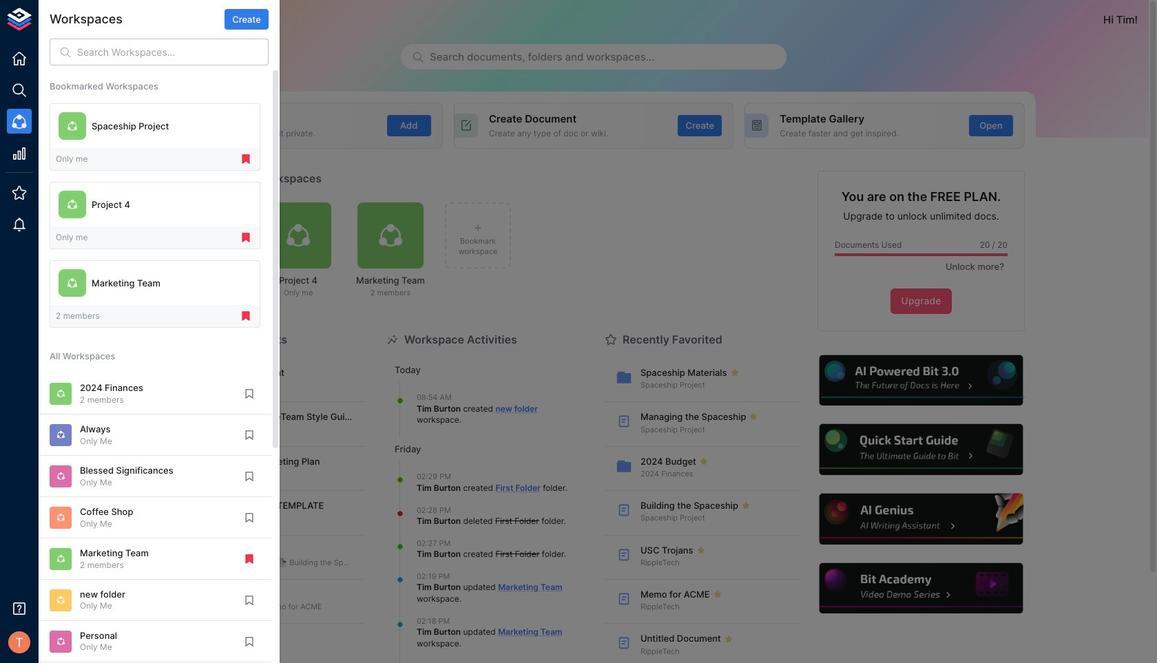 Task type: locate. For each thing, give the bounding box(es) containing it.
0 vertical spatial remove bookmark image
[[240, 153, 252, 165]]

1 vertical spatial remove bookmark image
[[240, 310, 252, 323]]

remove bookmark image
[[240, 232, 252, 244], [243, 553, 256, 565]]

Search Workspaces... text field
[[77, 39, 269, 66]]

1 help image from the top
[[818, 353, 1025, 408]]

2 remove bookmark image from the top
[[240, 310, 252, 323]]

bookmark image
[[243, 388, 256, 400], [243, 429, 256, 441], [243, 512, 256, 524], [243, 594, 256, 607], [243, 636, 256, 648]]

help image
[[818, 353, 1025, 408], [818, 423, 1025, 477], [818, 492, 1025, 547], [818, 561, 1025, 616]]

0 vertical spatial remove bookmark image
[[240, 232, 252, 244]]

1 remove bookmark image from the top
[[240, 153, 252, 165]]

remove bookmark image
[[240, 153, 252, 165], [240, 310, 252, 323]]

5 bookmark image from the top
[[243, 636, 256, 648]]

bookmark image
[[243, 470, 256, 483]]



Task type: vqa. For each thing, say whether or not it's contained in the screenshot.
bottom Team Management
no



Task type: describe. For each thing, give the bounding box(es) containing it.
2 help image from the top
[[818, 423, 1025, 477]]

1 bookmark image from the top
[[243, 388, 256, 400]]

1 vertical spatial remove bookmark image
[[243, 553, 256, 565]]

3 bookmark image from the top
[[243, 512, 256, 524]]

4 bookmark image from the top
[[243, 594, 256, 607]]

4 help image from the top
[[818, 561, 1025, 616]]

3 help image from the top
[[818, 492, 1025, 547]]

2 bookmark image from the top
[[243, 429, 256, 441]]



